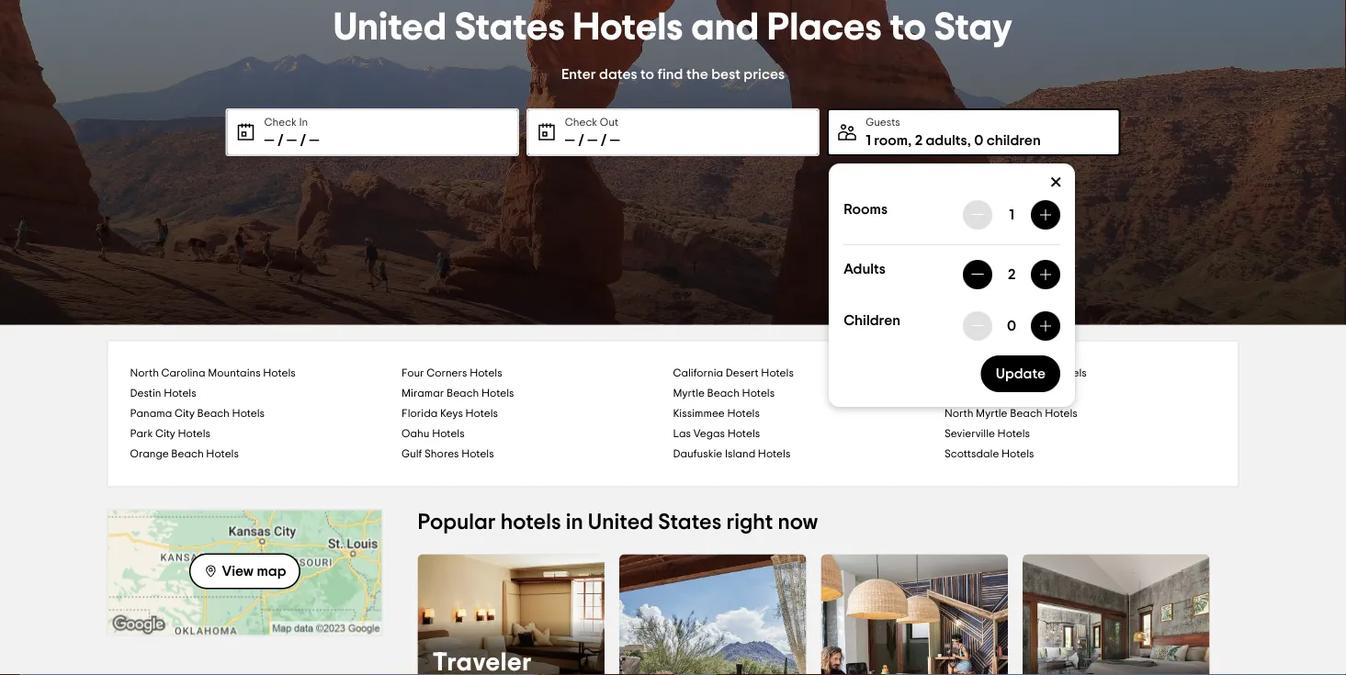 Task type: locate. For each thing, give the bounding box(es) containing it.
daufuskie island hotels link
[[673, 444, 945, 464]]

check for check in — / — / —
[[264, 117, 297, 128]]

to left stay
[[890, 8, 926, 47]]

1 vertical spatial north
[[945, 408, 973, 419]]

desert
[[726, 368, 759, 379]]

beach down "update"
[[1010, 408, 1042, 419]]

myrtle down california
[[673, 388, 705, 399]]

greater palm springs hotels link
[[945, 363, 1216, 384]]

0 horizontal spatial 0
[[974, 133, 983, 148]]

miramar beach hotels
[[402, 388, 514, 399]]

1 — from the left
[[264, 133, 274, 148]]

north for myrtle
[[945, 408, 973, 419]]

florida keys hotels
[[402, 408, 498, 419]]

oahu
[[402, 429, 430, 440]]

0 horizontal spatial north
[[130, 368, 159, 379]]

1 vertical spatial united
[[588, 512, 653, 534]]

0 right adults
[[974, 133, 983, 148]]

0 vertical spatial myrtle
[[673, 388, 705, 399]]

0 horizontal spatial 1
[[866, 133, 871, 148]]

united states hotels and places to stay
[[333, 8, 1013, 47]]

1 horizontal spatial 0
[[1007, 319, 1016, 334]]

0 vertical spatial united
[[333, 8, 447, 47]]

popular
[[418, 512, 496, 534]]

0 vertical spatial north
[[130, 368, 159, 379]]

shores
[[424, 449, 459, 460]]

0 vertical spatial city
[[175, 408, 195, 419]]

0 horizontal spatial to
[[640, 67, 654, 81]]

hotels up scottsdale hotels
[[997, 429, 1030, 440]]

panama city beach hotels link
[[130, 404, 402, 424]]

set rooms to one more image
[[1038, 208, 1053, 222]]

miramar
[[402, 388, 444, 399]]

city
[[175, 408, 195, 419], [155, 429, 175, 440]]

north carolina mountains hotels link
[[130, 363, 402, 384]]

0 horizontal spatial check
[[264, 117, 297, 128]]

0 vertical spatial to
[[890, 8, 926, 47]]

hotels up gulf shores hotels
[[432, 429, 465, 440]]

0 vertical spatial 0
[[974, 133, 983, 148]]

myrtle up sevierville
[[976, 408, 1007, 419]]

0 horizontal spatial 2
[[915, 133, 923, 148]]

check left in
[[264, 117, 297, 128]]

1 vertical spatial states
[[658, 512, 722, 534]]

states
[[455, 8, 565, 47], [658, 512, 722, 534]]

0 horizontal spatial myrtle
[[673, 388, 705, 399]]

enter
[[561, 67, 596, 81]]

north down maui
[[945, 408, 973, 419]]

find
[[657, 67, 683, 81]]

adults
[[926, 133, 967, 148]]

myrtle
[[673, 388, 705, 399], [976, 408, 1007, 419]]

north myrtle beach hotels link
[[945, 404, 1216, 424]]

1 left the room
[[866, 133, 871, 148]]

hotels right shores at the bottom of the page
[[461, 449, 494, 460]]

united
[[333, 8, 447, 47], [588, 512, 653, 534]]

states up the enter
[[455, 8, 565, 47]]

city right panama
[[175, 408, 195, 419]]

north inside 'link'
[[130, 368, 159, 379]]

check inside check out — / — / —
[[565, 117, 597, 128]]

to left find
[[640, 67, 654, 81]]

0 vertical spatial 2
[[915, 133, 923, 148]]

north
[[130, 368, 159, 379], [945, 408, 973, 419]]

1 horizontal spatial check
[[565, 117, 597, 128]]

hotels up destin hotels link at the bottom
[[263, 368, 296, 379]]

beach up kissimmee hotels
[[707, 388, 740, 399]]

1 horizontal spatial ,
[[967, 133, 971, 148]]

springs
[[1014, 368, 1052, 379]]

2 inside guests 1 room , 2 adults , 0 children
[[915, 133, 923, 148]]

0 right set child count to one less image on the top
[[1007, 319, 1016, 334]]

park
[[130, 429, 153, 440]]

stay
[[934, 8, 1013, 47]]

prices
[[744, 67, 785, 81]]

0 horizontal spatial ,
[[908, 133, 912, 148]]

guests 1 room , 2 adults , 0 children
[[866, 117, 1041, 148]]

states left right on the right
[[658, 512, 722, 534]]

set adult count to one less image
[[970, 267, 985, 282]]

florida
[[402, 408, 438, 419]]

kissimmee hotels
[[673, 408, 760, 419]]

hotels down carolina
[[164, 388, 196, 399]]

hotels up the dates
[[573, 8, 683, 47]]

check left out
[[565, 117, 597, 128]]

hotels
[[501, 512, 561, 534]]

1 check from the left
[[264, 117, 297, 128]]

1 horizontal spatial myrtle
[[976, 408, 1007, 419]]

3 / from the left
[[578, 133, 584, 148]]

daufuskie
[[673, 449, 722, 460]]

2 check from the left
[[565, 117, 597, 128]]

maui
[[945, 388, 969, 399]]

1 vertical spatial myrtle
[[976, 408, 1007, 419]]

city right park
[[155, 429, 175, 440]]

rooms
[[844, 202, 888, 216]]

hotels right scottsdale
[[1001, 449, 1034, 460]]

1 right set room count to one less image
[[1009, 208, 1014, 222]]

beach inside sevierville hotels orange beach hotels
[[171, 449, 204, 460]]

beach right orange
[[171, 449, 204, 460]]

children
[[844, 313, 901, 328]]

view
[[222, 564, 254, 579]]

now
[[778, 512, 818, 534]]

1 horizontal spatial 1
[[1009, 208, 1014, 222]]

6 — from the left
[[610, 133, 620, 148]]

map
[[257, 564, 286, 579]]

in
[[566, 512, 583, 534]]

miramar beach hotels link
[[402, 384, 673, 404]]

1 horizontal spatial north
[[945, 408, 973, 419]]

hotels up maui hotels link
[[1054, 368, 1087, 379]]

beach down "north carolina mountains hotels"
[[197, 408, 230, 419]]

2 left "set adult count to one more" image
[[1008, 267, 1016, 282]]

set child count to one less image
[[970, 319, 985, 334]]

set child count to one less image
[[1038, 319, 1053, 334]]

in
[[299, 117, 308, 128]]

florida keys hotels link
[[402, 404, 673, 424]]

0
[[974, 133, 983, 148], [1007, 319, 1016, 334]]

california
[[673, 368, 723, 379]]

,
[[908, 133, 912, 148], [967, 133, 971, 148]]

1 vertical spatial 0
[[1007, 319, 1016, 334]]

check for check out — / — / —
[[565, 117, 597, 128]]

greater palm springs hotels destin hotels
[[130, 368, 1087, 399]]

room
[[874, 133, 908, 148]]

0 vertical spatial states
[[455, 8, 565, 47]]

view map button
[[189, 554, 300, 590]]

2
[[915, 133, 923, 148], [1008, 267, 1016, 282]]

1 horizontal spatial to
[[890, 8, 926, 47]]

island
[[725, 449, 755, 460]]

north up destin
[[130, 368, 159, 379]]

update
[[996, 367, 1046, 381]]

, left children
[[967, 133, 971, 148]]

north inside north myrtle beach hotels park city hotels
[[945, 408, 973, 419]]

/
[[277, 133, 284, 148], [300, 133, 306, 148], [578, 133, 584, 148], [601, 133, 607, 148]]

guests
[[866, 117, 900, 128]]

maui hotels link
[[945, 384, 1216, 404]]

destin
[[130, 388, 161, 399]]

1
[[866, 133, 871, 148], [1009, 208, 1014, 222]]

1 vertical spatial to
[[640, 67, 654, 81]]

check inside check in — / — / —
[[264, 117, 297, 128]]

hotels down park city hotels link
[[206, 449, 239, 460]]

california desert hotels link
[[673, 363, 945, 384]]

beach down the four corners hotels
[[446, 388, 479, 399]]

sevierville hotels orange beach hotels
[[130, 429, 1030, 460]]

0 horizontal spatial states
[[455, 8, 565, 47]]

1 vertical spatial city
[[155, 429, 175, 440]]

beach
[[446, 388, 479, 399], [707, 388, 740, 399], [197, 408, 230, 419], [1010, 408, 1042, 419], [171, 449, 204, 460]]

2 / from the left
[[300, 133, 306, 148]]

hotels down destin hotels link at the bottom
[[232, 408, 265, 419]]

4 — from the left
[[565, 133, 575, 148]]

1 horizontal spatial 2
[[1008, 267, 1016, 282]]

0 vertical spatial 1
[[866, 133, 871, 148]]

scottsdale hotels link
[[945, 444, 1216, 464]]

2 right the room
[[915, 133, 923, 148]]

north myrtle beach hotels park city hotels
[[130, 408, 1077, 440]]

best
[[711, 67, 740, 81]]

, left adults
[[908, 133, 912, 148]]

1 , from the left
[[908, 133, 912, 148]]



Task type: describe. For each thing, give the bounding box(es) containing it.
hotels right desert
[[761, 368, 794, 379]]

update button
[[981, 356, 1060, 392]]

city inside north myrtle beach hotels park city hotels
[[155, 429, 175, 440]]

set room count to one less image
[[970, 208, 985, 222]]

right
[[726, 512, 773, 534]]

1 vertical spatial 2
[[1008, 267, 1016, 282]]

mountains
[[208, 368, 261, 379]]

city inside maui hotels panama city beach hotels
[[175, 408, 195, 419]]

4 / from the left
[[601, 133, 607, 148]]

hotels right island
[[758, 449, 790, 460]]

2 , from the left
[[967, 133, 971, 148]]

enter dates to find the best prices
[[561, 67, 785, 81]]

hotels down palm
[[972, 388, 1005, 399]]

adults
[[844, 261, 886, 276]]

orange beach hotels link
[[130, 444, 402, 464]]

north carolina mountains hotels
[[130, 368, 296, 379]]

1 horizontal spatial united
[[588, 512, 653, 534]]

hotels right keys
[[465, 408, 498, 419]]

kissimmee
[[673, 408, 725, 419]]

north for carolina
[[130, 368, 159, 379]]

panama
[[130, 408, 172, 419]]

four corners hotels
[[402, 368, 502, 379]]

scottsdale
[[945, 449, 999, 460]]

corners
[[427, 368, 467, 379]]

hotels down myrtle beach hotels
[[727, 408, 760, 419]]

keys
[[440, 408, 463, 419]]

palm
[[987, 368, 1011, 379]]

kissimmee hotels link
[[673, 404, 945, 424]]

hotels inside "link"
[[1001, 449, 1034, 460]]

1 horizontal spatial states
[[658, 512, 722, 534]]

sevierville hotels link
[[945, 424, 1216, 444]]

greater
[[945, 368, 984, 379]]

las vegas hotels
[[673, 429, 760, 440]]

las vegas hotels link
[[673, 424, 945, 444]]

set adult count to one more image
[[1038, 267, 1053, 282]]

hotels down desert
[[742, 388, 775, 399]]

myrtle inside north myrtle beach hotels park city hotels
[[976, 408, 1007, 419]]

maui hotels panama city beach hotels
[[130, 388, 1005, 419]]

dates
[[599, 67, 637, 81]]

vegas
[[693, 429, 725, 440]]

out
[[600, 117, 618, 128]]

gulf shores hotels
[[402, 449, 494, 460]]

hotels down "four corners hotels" link at the bottom
[[481, 388, 514, 399]]

0 inside guests 1 room , 2 adults , 0 children
[[974, 133, 983, 148]]

view map
[[222, 564, 286, 579]]

hotels up miramar beach hotels
[[470, 368, 502, 379]]

park city hotels link
[[130, 424, 402, 444]]

sevierville
[[945, 429, 995, 440]]

5 — from the left
[[587, 133, 597, 148]]

0 horizontal spatial united
[[333, 8, 447, 47]]

four corners hotels link
[[402, 363, 673, 384]]

carolina
[[161, 368, 205, 379]]

check in — / — / —
[[264, 117, 319, 148]]

× button
[[1037, 164, 1075, 202]]

myrtle beach hotels
[[673, 388, 775, 399]]

scottsdale hotels
[[945, 449, 1034, 460]]

children
[[986, 133, 1041, 148]]

hotels inside 'link'
[[263, 368, 296, 379]]

oahu hotels
[[402, 429, 465, 440]]

places
[[767, 8, 882, 47]]

hotels down maui hotels link
[[1045, 408, 1077, 419]]

×
[[1050, 170, 1062, 196]]

2 — from the left
[[287, 133, 297, 148]]

las
[[673, 429, 691, 440]]

california desert hotels
[[673, 368, 794, 379]]

myrtle beach hotels link
[[673, 384, 945, 404]]

gulf shores hotels link
[[402, 444, 673, 464]]

beach inside north myrtle beach hotels park city hotels
[[1010, 408, 1042, 419]]

beach inside maui hotels panama city beach hotels
[[197, 408, 230, 419]]

hotels right park
[[178, 429, 210, 440]]

1 inside guests 1 room , 2 adults , 0 children
[[866, 133, 871, 148]]

and
[[691, 8, 759, 47]]

daufuskie island hotels
[[673, 449, 790, 460]]

1 vertical spatial 1
[[1009, 208, 1014, 222]]

the
[[686, 67, 708, 81]]

orange
[[130, 449, 169, 460]]

four
[[402, 368, 424, 379]]

hotels up island
[[727, 429, 760, 440]]

destin hotels link
[[130, 384, 402, 404]]

gulf
[[402, 449, 422, 460]]

check out — / — / —
[[565, 117, 620, 148]]

3 — from the left
[[309, 133, 319, 148]]

oahu hotels link
[[402, 424, 673, 444]]

popular hotels in united states right now
[[418, 512, 818, 534]]

1 / from the left
[[277, 133, 284, 148]]



Task type: vqa. For each thing, say whether or not it's contained in the screenshot.
bottom BOAT
no



